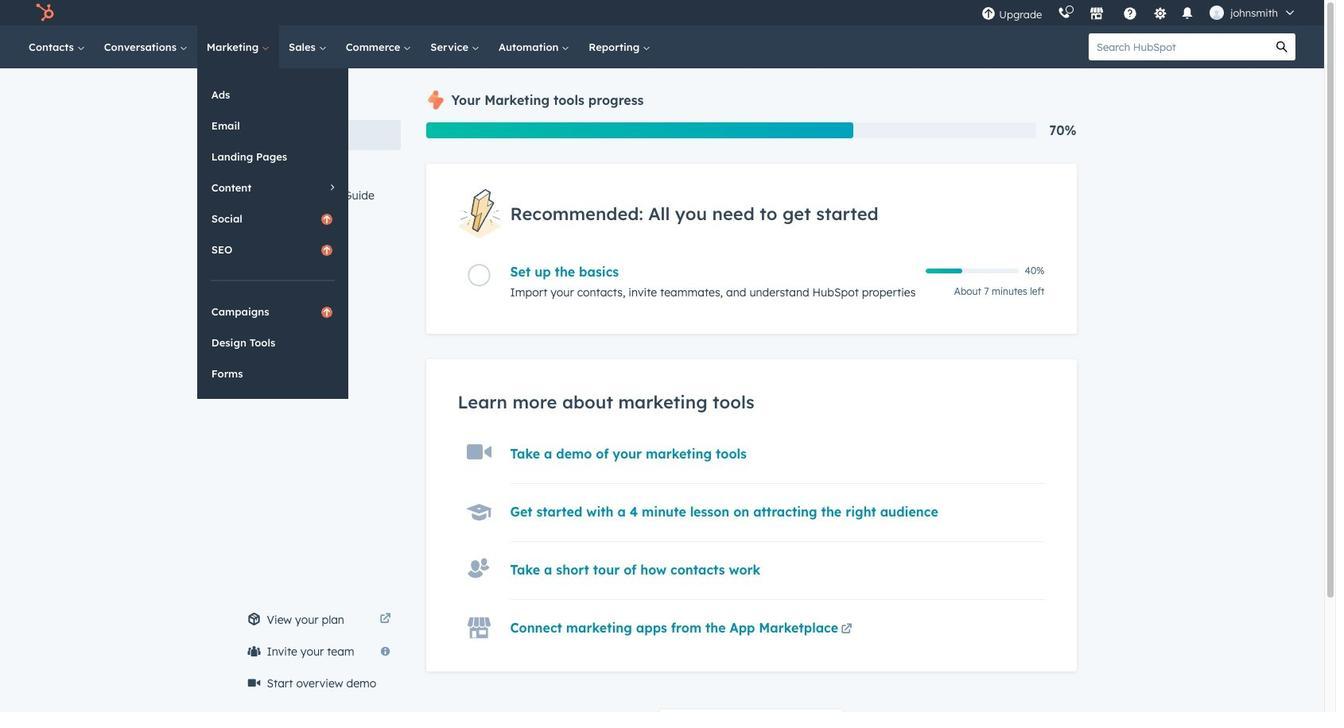 Task type: describe. For each thing, give the bounding box(es) containing it.
[object object] complete progress bar
[[926, 269, 963, 274]]

john smith image
[[1210, 6, 1224, 20]]

banner inside user guides 'element'
[[248, 88, 401, 113]]

Search HubSpot search field
[[1089, 33, 1269, 60]]

user guides element
[[238, 68, 401, 241]]



Task type: locate. For each thing, give the bounding box(es) containing it.
banner
[[248, 88, 401, 113]]

menu
[[974, 0, 1305, 25]]

progress bar
[[426, 123, 854, 138]]

link opens in a new window image
[[380, 611, 391, 630], [380, 614, 391, 626], [841, 625, 852, 637]]

link opens in a new window image
[[841, 621, 852, 641]]

marketing menu
[[197, 68, 348, 399]]

marketplaces image
[[1090, 7, 1104, 21]]



Task type: vqa. For each thing, say whether or not it's contained in the screenshot.
"[object Object] complete" progress bar
yes



